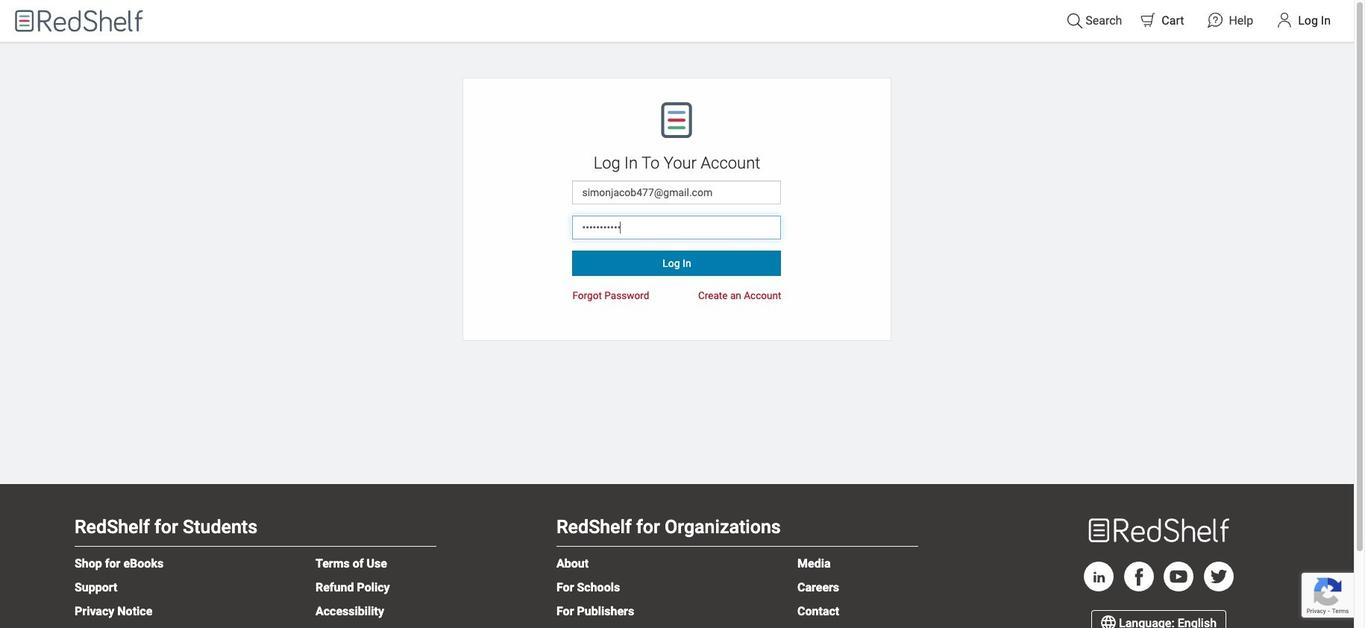 Task type: locate. For each thing, give the bounding box(es) containing it.
2 vertical spatial redshelf logo image
[[1085, 514, 1234, 547]]

email@address.com text field
[[573, 181, 782, 205]]

redshelf logo image
[[11, 6, 147, 36], [659, 102, 695, 138], [1085, 514, 1234, 547]]

1 horizontal spatial redshelf logo image
[[659, 102, 695, 138]]

form
[[573, 181, 782, 276]]

redshelf resource links element
[[75, 552, 557, 624], [557, 552, 1039, 624]]

password password field
[[573, 216, 782, 240]]

None search field
[[755, 0, 1130, 42]]

0 horizontal spatial redshelf logo image
[[11, 6, 147, 36]]

1 vertical spatial redshelf logo image
[[659, 102, 695, 138]]

0 vertical spatial redshelf logo image
[[11, 6, 147, 36]]



Task type: vqa. For each thing, say whether or not it's contained in the screenshot.
search field
yes



Task type: describe. For each thing, give the bounding box(es) containing it.
2 horizontal spatial redshelf logo image
[[1085, 514, 1234, 547]]

2 redshelf resource links element from the left
[[557, 552, 1039, 624]]

1 redshelf resource links element from the left
[[75, 552, 557, 624]]

redshelf social links element
[[1039, 562, 1280, 596]]



